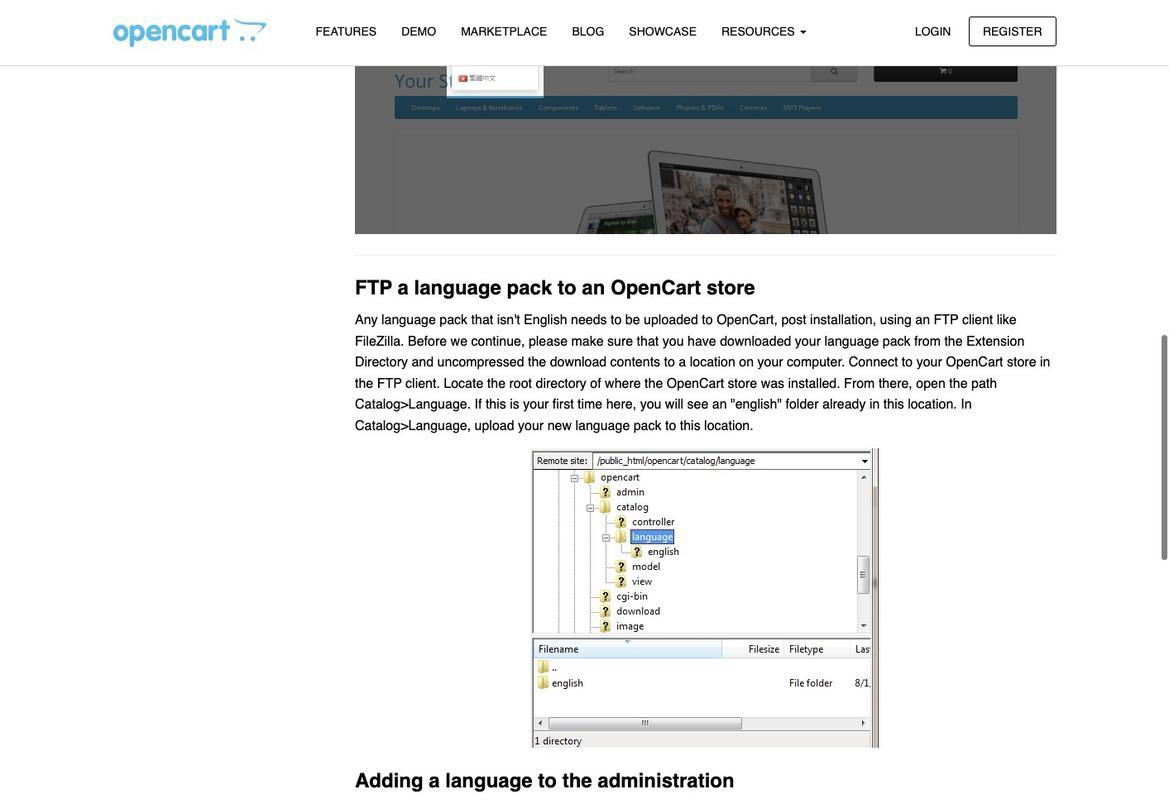 Task type: vqa. For each thing, say whether or not it's contained in the screenshot.
Will
yes



Task type: describe. For each thing, give the bounding box(es) containing it.
directory
[[536, 376, 587, 391]]

location
[[690, 355, 735, 370]]

in
[[961, 398, 972, 412]]

new
[[547, 419, 572, 434]]

contents
[[610, 355, 660, 370]]

have
[[688, 334, 716, 349]]

open
[[916, 376, 946, 391]]

administration
[[598, 770, 735, 793]]

isn't
[[497, 313, 520, 328]]

1 vertical spatial ftp
[[934, 313, 959, 328]]

first
[[553, 398, 574, 412]]

client
[[962, 313, 993, 328]]

1 vertical spatial that
[[637, 334, 659, 349]]

features link
[[303, 17, 389, 46]]

your right is
[[523, 398, 549, 412]]

from
[[844, 376, 875, 391]]

there,
[[879, 376, 913, 391]]

we
[[451, 334, 468, 349]]

0 horizontal spatial location.
[[704, 419, 754, 434]]

catalog>language,
[[355, 419, 471, 434]]

0 horizontal spatial an
[[582, 276, 605, 299]]

0 vertical spatial ftp
[[355, 276, 392, 299]]

on
[[739, 355, 754, 370]]

blog
[[572, 25, 604, 38]]

login link
[[901, 16, 965, 46]]

needs
[[571, 313, 607, 328]]

already
[[822, 398, 866, 412]]

pack down here,
[[634, 419, 662, 434]]

catalog>language.
[[355, 398, 471, 412]]

marketplace link
[[449, 17, 560, 46]]

using
[[880, 313, 912, 328]]

continue,
[[471, 334, 525, 349]]

make
[[571, 334, 604, 349]]

installation,
[[810, 313, 876, 328]]

2 vertical spatial opencart
[[667, 376, 724, 391]]

resources
[[722, 25, 798, 38]]

where
[[605, 376, 641, 391]]

be
[[625, 313, 640, 328]]

0 vertical spatial in
[[1040, 355, 1050, 370]]

folder
[[786, 398, 819, 412]]

showcase link
[[617, 17, 709, 46]]

a inside any language pack that isn't english needs to be uploaded to opencart, post installation, using an ftp client like filezilla. before we continue, please make sure that you have downloaded your language pack from the extension directory and uncompressed the download contents to a location on your computer. connect to your opencart store in the ftp client. locate the root directory of where the opencart store was installed. from there, open the path catalog>language. if this is your first time here, you will see an "english" folder already in this location. in catalog>language, upload your new language pack to this location.
[[679, 355, 686, 370]]

installed.
[[788, 376, 840, 391]]

adding a language to the administration
[[355, 770, 735, 793]]

computer.
[[787, 355, 845, 370]]

path
[[971, 376, 997, 391]]

1 vertical spatial store
[[1007, 355, 1036, 370]]

any
[[355, 313, 378, 328]]

0 horizontal spatial this
[[486, 398, 506, 412]]

opencart,
[[717, 313, 778, 328]]

upload
[[475, 419, 514, 434]]

1 horizontal spatial you
[[663, 334, 684, 349]]

0 horizontal spatial in
[[870, 398, 880, 412]]

showcase
[[629, 25, 697, 38]]

sure
[[607, 334, 633, 349]]

your down is
[[518, 419, 544, 434]]

1 vertical spatial an
[[915, 313, 930, 328]]

uncompressed
[[437, 355, 524, 370]]

ftp a language pack to an opencart store
[[355, 276, 755, 299]]

any language pack that isn't english needs to be uploaded to opencart, post installation, using an ftp client like filezilla. before we continue, please make sure that you have downloaded your language pack from the extension directory and uncompressed the download contents to a location on your computer. connect to your opencart store in the ftp client. locate the root directory of where the opencart store was installed. from there, open the path catalog>language. if this is your first time here, you will see an "english" folder already in this location. in catalog>language, upload your new language pack to this location.
[[355, 313, 1050, 434]]

please
[[529, 334, 568, 349]]

2 vertical spatial an
[[712, 398, 727, 412]]



Task type: locate. For each thing, give the bounding box(es) containing it.
login
[[915, 24, 951, 38]]

a left location
[[679, 355, 686, 370]]

opencart
[[611, 276, 701, 299], [946, 355, 1003, 370], [667, 376, 724, 391]]

opencart up uploaded
[[611, 276, 701, 299]]

store down extension
[[1007, 355, 1036, 370]]

0 vertical spatial that
[[471, 313, 493, 328]]

0 horizontal spatial a
[[398, 276, 409, 299]]

of
[[590, 376, 601, 391]]

resources link
[[709, 17, 819, 46]]

a for ftp a language pack to an opencart store
[[398, 276, 409, 299]]

0 vertical spatial opencart
[[611, 276, 701, 299]]

0 horizontal spatial that
[[471, 313, 493, 328]]

directory
[[355, 355, 408, 370]]

2 horizontal spatial this
[[884, 398, 904, 412]]

a right adding
[[429, 770, 440, 793]]

ftp up from
[[934, 313, 959, 328]]

in
[[1040, 355, 1050, 370], [870, 398, 880, 412]]

will
[[665, 398, 684, 412]]

1 vertical spatial location.
[[704, 419, 754, 434]]

ftp
[[355, 276, 392, 299], [934, 313, 959, 328], [377, 376, 402, 391]]

downloaded
[[720, 334, 791, 349]]

that left "isn't"
[[471, 313, 493, 328]]

store down on
[[728, 376, 757, 391]]

the
[[944, 334, 963, 349], [528, 355, 546, 370], [355, 376, 373, 391], [487, 376, 506, 391], [645, 376, 663, 391], [949, 376, 968, 391], [562, 770, 592, 793]]

ftp up any
[[355, 276, 392, 299]]

here,
[[606, 398, 636, 412]]

demo
[[401, 25, 436, 38]]

see
[[687, 398, 709, 412]]

ftp down directory
[[377, 376, 402, 391]]

you
[[663, 334, 684, 349], [640, 398, 661, 412]]

1 vertical spatial you
[[640, 398, 661, 412]]

features
[[316, 25, 377, 38]]

1 vertical spatial opencart
[[946, 355, 1003, 370]]

this right "if"
[[486, 398, 506, 412]]

a
[[398, 276, 409, 299], [679, 355, 686, 370], [429, 770, 440, 793]]

an
[[582, 276, 605, 299], [915, 313, 930, 328], [712, 398, 727, 412]]

from
[[914, 334, 941, 349]]

client.
[[405, 376, 440, 391]]

your up was
[[758, 355, 783, 370]]

"english"
[[731, 398, 782, 412]]

like
[[997, 313, 1017, 328]]

1 vertical spatial in
[[870, 398, 880, 412]]

store front - multi languages select image
[[355, 25, 1056, 234]]

you left will
[[640, 398, 661, 412]]

2 vertical spatial store
[[728, 376, 757, 391]]

2 vertical spatial a
[[429, 770, 440, 793]]

register
[[983, 24, 1042, 38]]

marketplace
[[461, 25, 547, 38]]

an up from
[[915, 313, 930, 328]]

filezilla.
[[355, 334, 404, 349]]

connect
[[849, 355, 898, 370]]

pack up english
[[507, 276, 552, 299]]

1 horizontal spatial that
[[637, 334, 659, 349]]

this down see
[[680, 419, 701, 434]]

2 horizontal spatial an
[[915, 313, 930, 328]]

download
[[550, 355, 607, 370]]

1 horizontal spatial this
[[680, 419, 701, 434]]

1 horizontal spatial an
[[712, 398, 727, 412]]

post
[[781, 313, 806, 328]]

1 horizontal spatial location.
[[908, 398, 957, 412]]

2 vertical spatial ftp
[[377, 376, 402, 391]]

to
[[558, 276, 576, 299], [611, 313, 622, 328], [702, 313, 713, 328], [664, 355, 675, 370], [902, 355, 913, 370], [665, 419, 676, 434], [538, 770, 557, 793]]

location. down the open
[[908, 398, 957, 412]]

pack up we
[[440, 313, 468, 328]]

that
[[471, 313, 493, 328], [637, 334, 659, 349]]

language
[[414, 276, 501, 299], [381, 313, 436, 328], [824, 334, 879, 349], [575, 419, 630, 434], [445, 770, 533, 793]]

this
[[486, 398, 506, 412], [884, 398, 904, 412], [680, 419, 701, 434]]

0 vertical spatial a
[[398, 276, 409, 299]]

time
[[578, 398, 603, 412]]

extension
[[967, 334, 1025, 349]]

a up filezilla. on the top of page
[[398, 276, 409, 299]]

opencart - open source shopping cart solution image
[[113, 17, 266, 47]]

you down uploaded
[[663, 334, 684, 349]]

demo link
[[389, 17, 449, 46]]

this down there,
[[884, 398, 904, 412]]

0 vertical spatial location.
[[908, 398, 957, 412]]

was
[[761, 376, 784, 391]]

opencart up path
[[946, 355, 1003, 370]]

0 horizontal spatial you
[[640, 398, 661, 412]]

store
[[707, 276, 755, 299], [1007, 355, 1036, 370], [728, 376, 757, 391]]

0 vertical spatial an
[[582, 276, 605, 299]]

1 horizontal spatial a
[[429, 770, 440, 793]]

blog link
[[560, 17, 617, 46]]

pack
[[507, 276, 552, 299], [440, 313, 468, 328], [883, 334, 911, 349], [634, 419, 662, 434]]

an right see
[[712, 398, 727, 412]]

english
[[524, 313, 567, 328]]

locate
[[444, 376, 484, 391]]

that up the contents
[[637, 334, 659, 349]]

1 horizontal spatial in
[[1040, 355, 1050, 370]]

before
[[408, 334, 447, 349]]

your up computer.
[[795, 334, 821, 349]]

register link
[[969, 16, 1056, 46]]

an up needs
[[582, 276, 605, 299]]

location.
[[908, 398, 957, 412], [704, 419, 754, 434]]

a for adding a language to the administration
[[429, 770, 440, 793]]

and
[[412, 355, 434, 370]]

0 vertical spatial you
[[663, 334, 684, 349]]

2 horizontal spatial a
[[679, 355, 686, 370]]

your up the open
[[916, 355, 942, 370]]

1 vertical spatial a
[[679, 355, 686, 370]]

if
[[475, 398, 482, 412]]

adding
[[355, 770, 423, 793]]

0 vertical spatial store
[[707, 276, 755, 299]]

root
[[509, 376, 532, 391]]

uploaded
[[644, 313, 698, 328]]

pack down the using
[[883, 334, 911, 349]]

is
[[510, 398, 519, 412]]

store up opencart,
[[707, 276, 755, 299]]

your
[[795, 334, 821, 349], [758, 355, 783, 370], [916, 355, 942, 370], [523, 398, 549, 412], [518, 419, 544, 434]]

ftp language image
[[530, 448, 881, 749]]

opencart up see
[[667, 376, 724, 391]]

location. down "english"
[[704, 419, 754, 434]]



